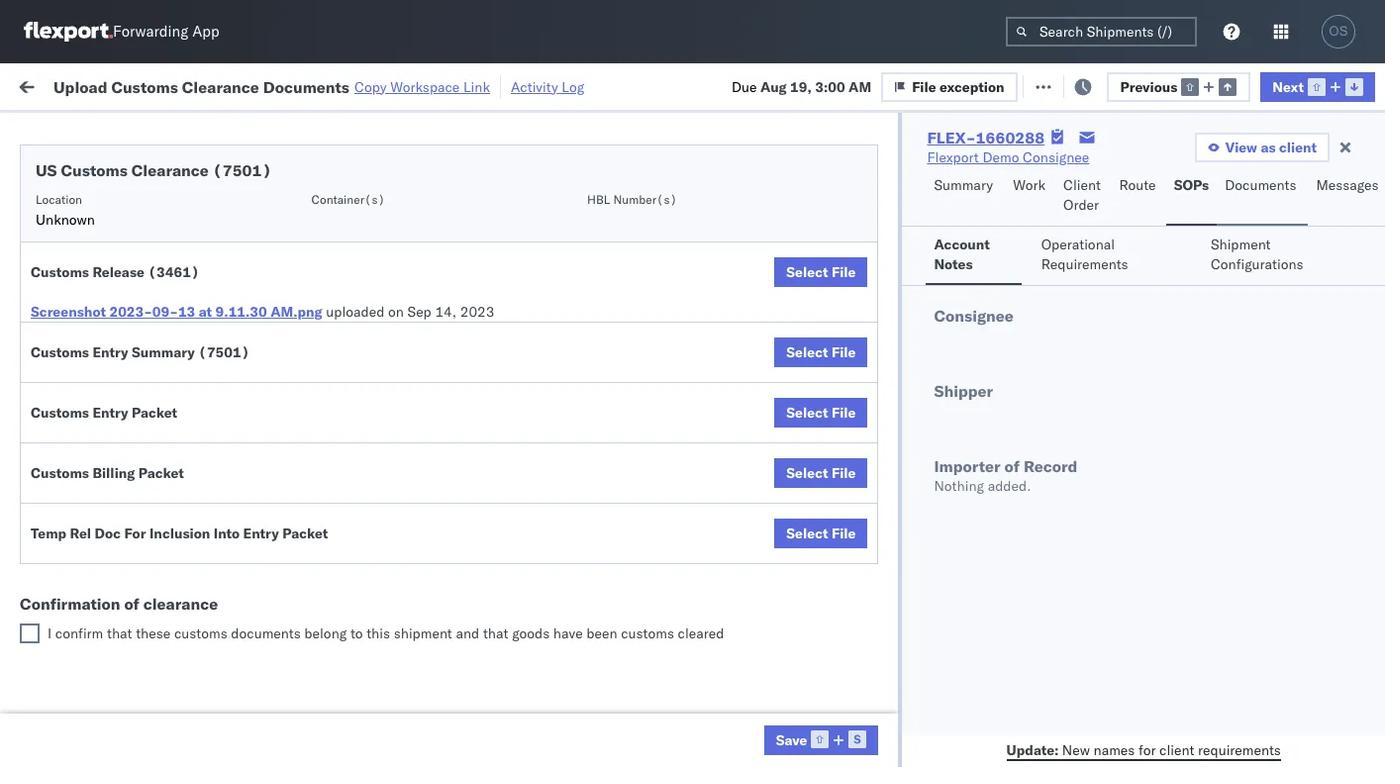 Task type: describe. For each thing, give the bounding box(es) containing it.
5 schedule pickup from los angeles, ca link from the top
[[46, 623, 281, 662]]

2 schedule delivery appointment button from the top
[[46, 327, 244, 349]]

nothing
[[935, 477, 985, 495]]

schedule for 1st "schedule pickup from los angeles, ca" link from the bottom of the page
[[46, 624, 104, 641]]

account notes button
[[927, 227, 1022, 285]]

flex- up 'names'
[[1094, 722, 1136, 739]]

2 integration test account - karl lagerfeld from the top
[[864, 722, 1122, 739]]

shipment
[[1211, 236, 1271, 254]]

schedule for second schedule delivery appointment link from the bottom of the page
[[46, 328, 104, 346]]

flex- down route
[[1094, 199, 1136, 216]]

rotterdam,
[[187, 711, 257, 729]]

9.11.30
[[216, 303, 267, 321]]

import work
[[168, 77, 251, 95]]

(7501) for us customs clearance (7501)
[[213, 160, 272, 180]]

est, for 23,
[[378, 547, 407, 565]]

hbl
[[587, 192, 610, 207]]

1 1846748 from the top
[[1136, 199, 1196, 216]]

2 lagerfeld from the top
[[1063, 722, 1122, 739]]

customs entry packet
[[31, 404, 177, 422]]

2022 for the confirm pickup from los angeles, ca link at bottom
[[465, 547, 499, 565]]

from for 1st "schedule pickup from los angeles, ca" link from the bottom of the page
[[154, 624, 183, 641]]

batch action
[[1274, 77, 1360, 95]]

fcl for 5th schedule pickup from los angeles, ca button from the bottom
[[650, 242, 676, 260]]

los up (3461)
[[187, 231, 209, 249]]

am left sep
[[352, 286, 375, 304]]

(0)
[[322, 77, 348, 95]]

select file for customs billing packet
[[787, 465, 856, 482]]

los inside confirm pickup from los angeles, ca
[[179, 536, 201, 554]]

shipment
[[394, 625, 452, 643]]

select file button for customs entry packet
[[775, 398, 868, 428]]

cleared
[[678, 625, 725, 643]]

0 vertical spatial on
[[486, 77, 502, 95]]

update:
[[1007, 741, 1059, 759]]

bookings test consignee
[[864, 634, 1022, 652]]

flex- down 'operational requirements' button
[[1094, 286, 1136, 304]]

2 edt, from the top
[[379, 242, 410, 260]]

packet for customs billing packet
[[138, 465, 184, 482]]

23,
[[440, 547, 462, 565]]

2 5, from the top
[[442, 242, 455, 260]]

select for customs release (3461)
[[787, 263, 829, 281]]

1 horizontal spatial file exception
[[1047, 77, 1139, 95]]

5 2:59 am edt, nov 5, 2022 from the top
[[319, 373, 493, 391]]

ocean fcl for 5th "schedule pickup from los angeles, ca" link from the bottom
[[606, 242, 676, 260]]

select file for customs entry packet
[[787, 404, 856, 422]]

9 resize handle column header from the left
[[1350, 154, 1374, 768]]

new
[[1063, 741, 1091, 759]]

1 schedule pickup from los angeles, ca from the top
[[46, 231, 267, 269]]

flex
[[1062, 161, 1084, 176]]

customs left billing
[[31, 465, 89, 482]]

1 - from the top
[[1021, 678, 1030, 696]]

2 - from the top
[[1021, 722, 1030, 739]]

ocean fcl for first schedule delivery appointment link from the bottom of the page
[[606, 504, 676, 522]]

2 schedule pickup from los angeles, ca link from the top
[[46, 274, 281, 314]]

2 schedule pickup from los angeles, ca button from the top
[[46, 274, 281, 316]]

consignee button
[[854, 158, 1032, 177]]

select file button for customs billing packet
[[775, 459, 868, 488]]

documents for upload customs clearance documents copy workspace link
[[263, 77, 350, 97]]

pickup for the confirm pickup from los angeles, ca link at bottom
[[100, 536, 143, 554]]

los down clearance
[[187, 624, 209, 641]]

4 2:59 am edt, nov 5, 2022 from the top
[[319, 329, 493, 347]]

select file button for customs entry summary (7501)
[[775, 338, 868, 368]]

save
[[776, 732, 808, 750]]

schedule for 4th "schedule pickup from los angeles, ca" link from the bottom
[[46, 275, 104, 293]]

appointment for first schedule delivery appointment link from the bottom of the page
[[162, 503, 244, 521]]

workspace
[[391, 78, 460, 96]]

2 2:59 am edt, nov 5, 2022 from the top
[[319, 242, 493, 260]]

schedule for "schedule pickup from rotterdam, netherlands" link
[[46, 711, 104, 729]]

nov right uploaded
[[413, 286, 439, 304]]

gvcu5265864
[[1220, 721, 1318, 739]]

flex- down 'order'
[[1094, 242, 1136, 260]]

from for "schedule pickup from rotterdam, netherlands" link
[[154, 711, 183, 729]]

client inside button
[[1280, 139, 1317, 157]]

0 horizontal spatial at
[[199, 303, 212, 321]]

os button
[[1316, 9, 1362, 54]]

0 vertical spatial 14,
[[435, 303, 457, 321]]

2:59 for fourth schedule pickup from los angeles, ca button from the bottom of the page
[[319, 286, 349, 304]]

maeu
[[1349, 722, 1386, 739]]

next button
[[1261, 72, 1376, 102]]

2:59 am est, jan 13, 2023
[[319, 634, 497, 652]]

select file for temp rel doc for inclusion into entry packet
[[787, 525, 856, 543]]

operational
[[1042, 236, 1116, 254]]

19,
[[791, 78, 812, 96]]

fcl for first schedule pickup from los angeles, ca button from the bottom
[[650, 634, 676, 652]]

1 vertical spatial flexport demo consignee
[[735, 634, 897, 652]]

select file button for temp rel doc for inclusion into entry packet
[[775, 519, 868, 549]]

confirm pickup from los angeles, ca
[[46, 536, 259, 574]]

shipment configurations
[[1211, 236, 1304, 273]]

account inside account notes button
[[935, 236, 990, 254]]

fcl for 1st schedule delivery appointment button from the bottom
[[650, 504, 676, 522]]

2:00
[[319, 417, 349, 434]]

2:59 for 3rd schedule pickup from los angeles, ca button
[[319, 373, 349, 391]]

3 schedule delivery appointment button from the top
[[46, 502, 244, 524]]

client
[[1064, 176, 1101, 194]]

4 2:59 from the top
[[319, 329, 349, 347]]

flex-1846748 for 5th "schedule pickup from los angeles, ca" link from the bottom
[[1094, 242, 1196, 260]]

7:00 pm est, dec 23, 2022
[[319, 547, 499, 565]]

select for customs entry packet
[[787, 404, 829, 422]]

my
[[20, 72, 51, 100]]

entry for summary
[[93, 344, 128, 362]]

documents for upload customs clearance documents
[[46, 425, 117, 443]]

upload customs clearance documents copy workspace link
[[53, 77, 490, 97]]

ceau7522281, for 4th "schedule pickup from los angeles, ca" link from the bottom
[[1220, 285, 1322, 303]]

est, for 14,
[[379, 504, 408, 522]]

delivery for confirm delivery link
[[100, 590, 151, 608]]

confirm delivery
[[46, 590, 151, 608]]

number(s)
[[614, 192, 677, 207]]

customs inside upload customs clearance documents
[[94, 406, 150, 423]]

customs release (3461)
[[31, 263, 200, 281]]

these
[[136, 625, 171, 643]]

3 5, from the top
[[442, 286, 455, 304]]

am right "belong"
[[352, 634, 375, 652]]

1 integration from the top
[[864, 678, 932, 696]]

screenshot 2023-09-13 at 9.11.30 am.png uploaded on sep 14, 2023
[[31, 303, 495, 321]]

1846748 for fourth schedule pickup from los angeles, ca button from the bottom of the page
[[1136, 286, 1196, 304]]

upload customs clearance documents button
[[46, 405, 281, 446]]

track
[[505, 77, 537, 95]]

select for customs billing packet
[[787, 465, 829, 482]]

1846748 for 5th schedule pickup from los angeles, ca button from the bottom
[[1136, 242, 1196, 260]]

my work
[[20, 72, 108, 100]]

link
[[464, 78, 490, 96]]

confirm for confirm delivery
[[46, 590, 96, 608]]

0 horizontal spatial file exception
[[912, 78, 1005, 96]]

confirmation of clearance
[[20, 594, 218, 614]]

shipment configurations button
[[1203, 227, 1354, 285]]

schedule for 5th "schedule pickup from los angeles, ca" link from the bottom
[[46, 231, 104, 249]]

4 resize handle column header from the left
[[701, 154, 725, 768]]

nov right container(s)
[[413, 199, 439, 216]]

file for customs billing packet
[[832, 465, 856, 482]]

5 resize handle column header from the left
[[830, 154, 854, 768]]

1 that from the left
[[107, 625, 132, 643]]

hbl number(s)
[[587, 192, 677, 207]]

1 horizontal spatial at
[[395, 77, 407, 95]]

numbers
[[1220, 169, 1269, 184]]

est, for 13,
[[379, 634, 408, 652]]

0 horizontal spatial demo
[[790, 634, 827, 652]]

schedule for first schedule delivery appointment link from the bottom of the page
[[46, 503, 104, 521]]

2 hlxu626 from the top
[[1326, 285, 1386, 303]]

uploaded
[[326, 303, 385, 321]]

1 lagerfeld from the top
[[1063, 678, 1122, 696]]

documents
[[231, 625, 301, 643]]

file for customs entry summary (7501)
[[832, 344, 856, 362]]

container
[[1220, 154, 1273, 168]]

2022 for third "schedule pickup from los angeles, ca" link from the bottom
[[458, 373, 493, 391]]

3 ca from the top
[[46, 382, 64, 400]]

2 vertical spatial account
[[966, 722, 1018, 739]]

customs down by:
[[61, 160, 128, 180]]

1 vertical spatial account
[[966, 678, 1018, 696]]

2:00 am est, nov 9, 2022
[[319, 417, 492, 434]]

1 vertical spatial flexport
[[735, 634, 787, 652]]

est, for 9,
[[379, 417, 408, 434]]

client order
[[1064, 176, 1101, 214]]

los down upload customs clearance documents button
[[187, 449, 209, 467]]

am down uploaded
[[352, 329, 375, 347]]

ocean fcl for 1st "schedule pickup from los angeles, ca" link from the bottom of the page
[[606, 634, 676, 652]]

id
[[1087, 161, 1099, 176]]

0 vertical spatial 2023
[[460, 303, 495, 321]]

am right "3:00"
[[849, 78, 872, 96]]

rel
[[70, 525, 91, 543]]

angeles, for the confirm pickup from los angeles, ca link at bottom
[[205, 536, 259, 554]]

1 5, from the top
[[442, 199, 455, 216]]

4 schedule pickup from los angeles, ca button from the top
[[46, 448, 281, 490]]

confirm delivery button
[[46, 589, 151, 611]]

due
[[732, 78, 757, 96]]

fcl for confirm pickup from los angeles, ca button at bottom
[[650, 547, 676, 565]]

confirm delivery link
[[46, 589, 151, 609]]

4 schedule pickup from los angeles, ca from the top
[[46, 449, 267, 487]]

container numbers button
[[1210, 150, 1319, 185]]

container(s)
[[311, 192, 385, 207]]

1 schedule delivery appointment link from the top
[[46, 197, 244, 216]]

summary inside button
[[935, 176, 994, 194]]

2 karl from the top
[[1034, 722, 1059, 739]]

work
[[57, 72, 108, 100]]

us customs clearance (7501)
[[36, 160, 272, 180]]

previous button
[[1107, 72, 1251, 102]]

5 schedule pickup from los angeles, ca from the top
[[46, 624, 267, 661]]

dec for 23,
[[411, 547, 437, 565]]

shipper
[[935, 381, 994, 401]]

delivery for first schedule delivery appointment link from the top of the page
[[108, 198, 159, 215]]

to
[[351, 625, 363, 643]]

1 schedule pickup from los angeles, ca link from the top
[[46, 230, 281, 270]]

summary button
[[927, 167, 1006, 226]]

6 ca from the top
[[46, 643, 64, 661]]

angeles, for third "schedule pickup from los angeles, ca" link from the bottom
[[213, 362, 267, 380]]

copy workspace link button
[[355, 78, 490, 96]]

select for temp rel doc for inclusion into entry packet
[[787, 525, 829, 543]]

0 horizontal spatial on
[[388, 303, 404, 321]]

select file for customs release (3461)
[[787, 263, 856, 281]]

customs up screenshot
[[31, 263, 89, 281]]

ca inside confirm pickup from los angeles, ca
[[46, 556, 64, 574]]

1 integration test account - karl lagerfeld from the top
[[864, 678, 1122, 696]]

los up 13
[[187, 275, 209, 293]]

1 schedule delivery appointment button from the top
[[46, 197, 244, 218]]

customs down screenshot
[[31, 344, 89, 362]]

2022 for upload customs clearance documents link
[[457, 417, 492, 434]]

2 customs from the left
[[621, 625, 675, 643]]

6 resize handle column header from the left
[[1028, 154, 1052, 768]]

status
[[109, 122, 143, 137]]

ceau7522281, for 5th "schedule pickup from los angeles, ca" link from the bottom
[[1220, 242, 1322, 260]]

configurations
[[1211, 256, 1304, 273]]

entry for packet
[[93, 404, 128, 422]]

message
[[267, 77, 322, 95]]

previous
[[1121, 78, 1178, 96]]

schedule for first schedule delivery appointment link from the top of the page
[[46, 198, 104, 215]]

risk
[[410, 77, 434, 95]]

from for the confirm pickup from los angeles, ca link at bottom
[[146, 536, 175, 554]]

ocean fcl for upload customs clearance documents link
[[606, 417, 676, 434]]

messages
[[1317, 176, 1379, 194]]

customs up status
[[111, 77, 178, 97]]

2 schedule delivery appointment from the top
[[46, 328, 244, 346]]

2 vertical spatial packet
[[282, 525, 328, 543]]

flex- up consignee button
[[928, 128, 976, 148]]

3 2:59 am edt, nov 5, 2022 from the top
[[319, 286, 493, 304]]

pickup for fourth "schedule pickup from los angeles, ca" link from the top
[[108, 449, 151, 467]]

0 horizontal spatial client
[[1160, 741, 1195, 759]]

angeles, for fourth "schedule pickup from los angeles, ca" link from the top
[[213, 449, 267, 467]]

belong
[[304, 625, 347, 643]]

nov up sep
[[413, 242, 439, 260]]

1 2:59 from the top
[[319, 199, 349, 216]]

upload customs clearance documents
[[46, 406, 217, 443]]

temp rel doc for inclusion into entry packet
[[31, 525, 328, 543]]

4 5, from the top
[[442, 329, 455, 347]]

0 vertical spatial for
[[190, 122, 206, 137]]

route button
[[1112, 167, 1167, 226]]



Task type: locate. For each thing, give the bounding box(es) containing it.
2 appointment from the top
[[162, 328, 244, 346]]

5 2:59 from the top
[[319, 373, 349, 391]]

flexport demo consignee link
[[928, 148, 1090, 167]]

0 vertical spatial entry
[[93, 344, 128, 362]]

0 vertical spatial 1846748
[[1136, 199, 1196, 216]]

4 fcl from the top
[[650, 417, 676, 434]]

1 vertical spatial (7501)
[[198, 344, 250, 362]]

account down bookings test consignee
[[966, 678, 1018, 696]]

2022
[[458, 199, 493, 216], [458, 242, 493, 260], [458, 286, 493, 304], [458, 329, 493, 347], [458, 373, 493, 391], [457, 417, 492, 434], [466, 504, 501, 522], [465, 547, 499, 565]]

1 horizontal spatial for
[[1139, 741, 1156, 759]]

schedule delivery appointment link down us customs clearance (7501)
[[46, 197, 244, 216]]

schedule for third "schedule pickup from los angeles, ca" link from the bottom
[[46, 362, 104, 380]]

9,
[[441, 417, 454, 434]]

2 that from the left
[[483, 625, 509, 643]]

13,
[[437, 634, 459, 652]]

view
[[1226, 139, 1258, 157]]

for down flex-2130387
[[1139, 741, 1156, 759]]

3 schedule delivery appointment from the top
[[46, 503, 244, 521]]

0 vertical spatial summary
[[935, 176, 994, 194]]

0 vertical spatial appointment
[[162, 198, 244, 215]]

flex-1846748 down route button
[[1094, 242, 1196, 260]]

from for 5th "schedule pickup from los angeles, ca" link from the bottom
[[154, 231, 183, 249]]

forwarding app link
[[24, 22, 220, 42]]

5 edt, from the top
[[379, 373, 410, 391]]

customs right been
[[621, 625, 675, 643]]

schedule down confirmation
[[46, 624, 104, 641]]

copy
[[355, 78, 387, 96]]

angeles, for 5th "schedule pickup from los angeles, ca" link from the bottom
[[213, 231, 267, 249]]

route
[[1120, 176, 1157, 194]]

6 2:59 from the top
[[319, 504, 349, 522]]

1 vertical spatial schedule delivery appointment link
[[46, 327, 244, 347]]

schedule up netherlands
[[46, 711, 104, 729]]

netherlands
[[46, 731, 123, 748]]

customs up billing
[[94, 406, 150, 423]]

3 resize handle column header from the left
[[573, 154, 596, 768]]

upload up customs billing packet
[[46, 406, 91, 423]]

0 horizontal spatial of
[[124, 594, 140, 614]]

notes
[[935, 256, 973, 273]]

3 appointment from the top
[[162, 503, 244, 521]]

2 flex-1846748 from the top
[[1094, 242, 1196, 260]]

0 vertical spatial packet
[[132, 404, 177, 422]]

los down 13
[[187, 362, 209, 380]]

1 resize handle column header from the left
[[283, 154, 307, 768]]

0 horizontal spatial flexport demo consignee
[[735, 634, 897, 652]]

1 vertical spatial on
[[388, 303, 404, 321]]

hlxu626 up test1
[[1326, 242, 1386, 260]]

messages button
[[1309, 167, 1386, 226]]

schedule delivery appointment button down us customs clearance (7501)
[[46, 197, 244, 218]]

1 vertical spatial integration
[[864, 722, 932, 739]]

packet for customs entry packet
[[132, 404, 177, 422]]

0 vertical spatial client
[[1280, 139, 1317, 157]]

bosch ocean test
[[864, 199, 977, 216], [735, 242, 848, 260], [864, 242, 977, 260], [735, 286, 848, 304], [864, 286, 977, 304], [735, 329, 848, 347], [864, 329, 977, 347], [735, 373, 848, 391], [864, 373, 977, 391], [735, 417, 848, 434], [864, 417, 977, 434], [735, 460, 848, 478], [864, 460, 977, 478], [735, 504, 848, 522], [864, 504, 977, 522], [735, 547, 848, 565], [864, 547, 977, 565], [864, 591, 977, 609]]

5 select from the top
[[787, 525, 829, 543]]

angeles, for 4th "schedule pickup from los angeles, ca" link from the bottom
[[213, 275, 267, 293]]

0 vertical spatial clearance
[[182, 77, 259, 97]]

pickup for 4th "schedule pickup from los angeles, ca" link from the bottom
[[108, 275, 151, 293]]

1 schedule from the top
[[46, 198, 104, 215]]

am up pm
[[352, 504, 375, 522]]

pickup inside confirm pickup from los angeles, ca
[[100, 536, 143, 554]]

flexport demo consignee down '1660288'
[[928, 149, 1090, 166]]

1 customs from the left
[[174, 625, 228, 643]]

0 vertical spatial ceau7522281, hlxu626
[[1220, 242, 1386, 260]]

upload inside upload customs clearance documents
[[46, 406, 91, 423]]

clearance down ready
[[132, 160, 209, 180]]

13
[[178, 303, 195, 321]]

1 vertical spatial of
[[124, 594, 140, 614]]

schedule
[[46, 198, 104, 215], [46, 231, 104, 249], [46, 275, 104, 293], [46, 328, 104, 346], [46, 362, 104, 380], [46, 449, 104, 467], [46, 503, 104, 521], [46, 624, 104, 641], [46, 711, 104, 729]]

nov down sep
[[413, 329, 439, 347]]

customs entry summary (7501)
[[31, 344, 250, 362]]

sops button
[[1167, 167, 1218, 226]]

file for customs entry packet
[[832, 404, 856, 422]]

1 horizontal spatial client
[[1280, 139, 1317, 157]]

ready
[[152, 122, 187, 137]]

1 vertical spatial clearance
[[132, 160, 209, 180]]

that down confirmation of clearance
[[107, 625, 132, 643]]

7 fcl from the top
[[650, 634, 676, 652]]

pickup for third "schedule pickup from los angeles, ca" link from the bottom
[[108, 362, 151, 380]]

2023-
[[109, 303, 152, 321]]

est, up 7:00 pm est, dec 23, 2022
[[379, 504, 408, 522]]

at
[[395, 77, 407, 95], [199, 303, 212, 321]]

in
[[297, 122, 308, 137]]

schedule down us
[[46, 198, 104, 215]]

upload for upload customs clearance documents
[[46, 406, 91, 423]]

flex-1660288 link
[[928, 128, 1045, 148]]

1 horizontal spatial of
[[1005, 457, 1020, 476]]

select file for customs entry summary (7501)
[[787, 344, 856, 362]]

pm
[[352, 547, 374, 565]]

clearance
[[143, 594, 218, 614]]

1 ceau7522281, from the top
[[1220, 242, 1322, 260]]

1 edt, from the top
[[379, 199, 410, 216]]

schedule down customs entry packet
[[46, 449, 104, 467]]

demo left bookings
[[790, 634, 827, 652]]

file for temp rel doc for inclusion into entry packet
[[832, 525, 856, 543]]

ca up customs entry packet
[[46, 382, 64, 400]]

of inside importer of record nothing added.
[[1005, 457, 1020, 476]]

bosch
[[864, 199, 903, 216], [735, 242, 774, 260], [864, 242, 903, 260], [735, 286, 774, 304], [864, 286, 903, 304], [735, 329, 774, 347], [864, 329, 903, 347], [735, 373, 774, 391], [864, 373, 903, 391], [735, 417, 774, 434], [864, 417, 903, 434], [735, 460, 774, 478], [864, 460, 903, 478], [735, 504, 774, 522], [864, 504, 903, 522], [735, 547, 774, 565], [864, 547, 903, 565], [864, 591, 903, 609]]

delivery for first schedule delivery appointment link from the bottom of the page
[[108, 503, 159, 521]]

of for confirmation
[[124, 594, 140, 614]]

0 vertical spatial account
[[935, 236, 990, 254]]

work,
[[209, 122, 241, 137]]

nov up 2:00 am est, nov 9, 2022
[[413, 373, 439, 391]]

clearance for upload customs clearance documents copy workspace link
[[182, 77, 259, 97]]

0 vertical spatial of
[[1005, 457, 1020, 476]]

entry up customs billing packet
[[93, 404, 128, 422]]

documents inside upload customs clearance documents
[[46, 425, 117, 443]]

2022 for 4th "schedule pickup from los angeles, ca" link from the bottom
[[458, 286, 493, 304]]

us
[[36, 160, 57, 180]]

confirm inside confirm pickup from los angeles, ca
[[46, 536, 96, 554]]

None checkbox
[[20, 624, 40, 644]]

1 vertical spatial 14,
[[441, 504, 463, 522]]

0 vertical spatial schedule delivery appointment
[[46, 198, 244, 215]]

import work button
[[160, 63, 259, 108]]

1 vertical spatial at
[[199, 303, 212, 321]]

1 vertical spatial for
[[1139, 741, 1156, 759]]

0 vertical spatial flexport
[[928, 149, 979, 166]]

client order button
[[1056, 167, 1112, 226]]

unknown
[[36, 211, 95, 229]]

mbl/m
[[1349, 161, 1386, 176]]

2 vertical spatial entry
[[243, 525, 279, 543]]

delivery down us customs clearance (7501)
[[108, 198, 159, 215]]

3 select file from the top
[[787, 404, 856, 422]]

from for third "schedule pickup from los angeles, ca" link from the bottom
[[154, 362, 183, 380]]

flex-
[[928, 128, 976, 148], [1094, 199, 1136, 216], [1094, 242, 1136, 260], [1094, 286, 1136, 304], [1094, 722, 1136, 739]]

5 5, from the top
[[442, 373, 455, 391]]

1 horizontal spatial documents
[[263, 77, 350, 97]]

2 schedule pickup from los angeles, ca from the top
[[46, 275, 267, 313]]

1 schedule delivery appointment from the top
[[46, 198, 244, 215]]

on left sep
[[388, 303, 404, 321]]

0 vertical spatial work
[[217, 77, 251, 95]]

flex-1846748 for 4th "schedule pickup from los angeles, ca" link from the bottom
[[1094, 286, 1196, 304]]

0 vertical spatial dec
[[412, 504, 438, 522]]

1 vertical spatial flex-1846748
[[1094, 242, 1196, 260]]

schedule delivery appointment link down 2023-
[[46, 327, 244, 347]]

2:59 for 1st schedule delivery appointment button from the bottom
[[319, 504, 349, 522]]

1 horizontal spatial flexport
[[928, 149, 979, 166]]

14, up 23,
[[441, 504, 463, 522]]

pickup right rel
[[100, 536, 143, 554]]

4 select from the top
[[787, 465, 829, 482]]

3 2:59 from the top
[[319, 286, 349, 304]]

4 schedule pickup from los angeles, ca link from the top
[[46, 448, 281, 488]]

1 vertical spatial work
[[1014, 176, 1046, 194]]

los
[[187, 231, 209, 249], [187, 275, 209, 293], [187, 362, 209, 380], [187, 449, 209, 467], [179, 536, 201, 554], [187, 624, 209, 641]]

1846748 down sops button
[[1136, 242, 1196, 260]]

appointment for first schedule delivery appointment link from the top of the page
[[162, 198, 244, 215]]

2:59 for 5th schedule pickup from los angeles, ca button from the bottom
[[319, 242, 349, 260]]

2:59 am est, dec 14, 2022
[[319, 504, 501, 522]]

at right 13
[[199, 303, 212, 321]]

documents down customs entry packet
[[46, 425, 117, 443]]

file for customs release (3461)
[[832, 263, 856, 281]]

documents
[[263, 77, 350, 97], [1225, 176, 1297, 194], [46, 425, 117, 443]]

of for importer
[[1005, 457, 1020, 476]]

location
[[36, 192, 82, 207]]

exception down search shipments (/) text box on the right top of the page
[[1075, 77, 1139, 95]]

customs down clearance
[[174, 625, 228, 643]]

workitem button
[[12, 158, 287, 177]]

schedule delivery appointment button up for
[[46, 502, 244, 524]]

2:59 left to
[[319, 634, 349, 652]]

clearance up work,
[[182, 77, 259, 97]]

of up 'these'
[[124, 594, 140, 614]]

schedule for fourth "schedule pickup from los angeles, ca" link from the top
[[46, 449, 104, 467]]

schedule up customs entry packet
[[46, 362, 104, 380]]

3 ocean fcl from the top
[[606, 373, 676, 391]]

3 select from the top
[[787, 404, 829, 422]]

upload customs clearance documents link
[[46, 405, 281, 444]]

exception up flex-1660288 'link'
[[940, 78, 1005, 96]]

1 vertical spatial integration test account - karl lagerfeld
[[864, 722, 1122, 739]]

3 schedule from the top
[[46, 275, 104, 293]]

2:59 up 2:00
[[319, 373, 349, 391]]

2 select file from the top
[[787, 344, 856, 362]]

2 resize handle column header from the left
[[503, 154, 527, 768]]

1 vertical spatial documents
[[1225, 176, 1297, 194]]

5 schedule pickup from los angeles, ca button from the top
[[46, 623, 281, 664]]

that right and at the bottom left of page
[[483, 625, 509, 643]]

1 schedule pickup from los angeles, ca button from the top
[[46, 230, 281, 272]]

2 vertical spatial schedule delivery appointment link
[[46, 502, 244, 522]]

8 resize handle column header from the left
[[1316, 154, 1339, 768]]

14, right sep
[[435, 303, 457, 321]]

pickup for 1st "schedule pickup from los angeles, ca" link from the bottom of the page
[[108, 624, 151, 641]]

0 vertical spatial documents
[[263, 77, 350, 97]]

7 2:59 from the top
[[319, 634, 349, 652]]

am
[[849, 78, 872, 96], [352, 199, 375, 216], [352, 242, 375, 260], [352, 286, 375, 304], [352, 329, 375, 347], [352, 373, 375, 391], [352, 417, 375, 434], [352, 504, 375, 522], [352, 634, 375, 652]]

2 schedule delivery appointment link from the top
[[46, 327, 244, 347]]

1 fcl from the top
[[650, 199, 676, 216]]

1846748 down the sops
[[1136, 199, 1196, 216]]

0 vertical spatial integration test account - karl lagerfeld
[[864, 678, 1122, 696]]

clearance
[[182, 77, 259, 97], [132, 160, 209, 180], [153, 406, 217, 423]]

0 horizontal spatial work
[[217, 77, 251, 95]]

1 horizontal spatial work
[[1014, 176, 1046, 194]]

1 select from the top
[[787, 263, 829, 281]]

log
[[562, 78, 585, 96]]

5 ocean fcl from the top
[[606, 504, 676, 522]]

select file
[[787, 263, 856, 281], [787, 344, 856, 362], [787, 404, 856, 422], [787, 465, 856, 482], [787, 525, 856, 543]]

(7501) down 9.11.30
[[198, 344, 250, 362]]

fcl for 3rd schedule pickup from los angeles, ca button
[[650, 373, 676, 391]]

2022 for first schedule delivery appointment link from the bottom of the page
[[466, 504, 501, 522]]

schedule delivery appointment down us customs clearance (7501)
[[46, 198, 244, 215]]

account up notes in the right of the page
[[935, 236, 990, 254]]

3 edt, from the top
[[379, 286, 410, 304]]

Search Shipments (/) text field
[[1006, 17, 1198, 47]]

1 horizontal spatial demo
[[983, 149, 1020, 166]]

0 horizontal spatial summary
[[132, 344, 195, 362]]

consignee inside consignee button
[[864, 161, 921, 176]]

6 fcl from the top
[[650, 547, 676, 565]]

1 vertical spatial 2023
[[462, 634, 497, 652]]

fcl for upload customs clearance documents button
[[650, 417, 676, 434]]

1 vertical spatial packet
[[138, 465, 184, 482]]

2 integration from the top
[[864, 722, 932, 739]]

1 vertical spatial client
[[1160, 741, 1195, 759]]

appointment down 13
[[162, 328, 244, 346]]

work down flexport demo consignee link
[[1014, 176, 1046, 194]]

1 vertical spatial karl
[[1034, 722, 1059, 739]]

2 2:59 from the top
[[319, 242, 349, 260]]

2 ceau7522281, hlxu626 from the top
[[1220, 285, 1386, 303]]

2 vertical spatial schedule delivery appointment
[[46, 503, 244, 521]]

confirm for confirm pickup from los angeles, ca
[[46, 536, 96, 554]]

from for fourth "schedule pickup from los angeles, ca" link from the top
[[154, 449, 183, 467]]

7 schedule from the top
[[46, 503, 104, 521]]

appointment
[[162, 198, 244, 215], [162, 328, 244, 346], [162, 503, 244, 521]]

ca up temp
[[46, 469, 64, 487]]

schedule up screenshot
[[46, 275, 104, 293]]

customs up customs billing packet
[[31, 404, 89, 422]]

packet right billing
[[138, 465, 184, 482]]

0 vertical spatial flex-1846748
[[1094, 199, 1196, 216]]

1 vertical spatial demo
[[790, 634, 827, 652]]

2 ca from the top
[[46, 295, 64, 313]]

4 ocean fcl from the top
[[606, 417, 676, 434]]

1 horizontal spatial flexport demo consignee
[[928, 149, 1090, 166]]

operational requirements button
[[1034, 227, 1192, 285]]

schedule up rel
[[46, 503, 104, 521]]

ca down i on the bottom of the page
[[46, 643, 64, 661]]

ceau7522281, down configurations
[[1220, 285, 1322, 303]]

1 vertical spatial -
[[1021, 722, 1030, 739]]

pickup down customs entry summary (7501)
[[108, 362, 151, 380]]

1 ocean fcl from the top
[[606, 199, 676, 216]]

dec up 7:00 pm est, dec 23, 2022
[[412, 504, 438, 522]]

1 vertical spatial entry
[[93, 404, 128, 422]]

schedule delivery appointment link up for
[[46, 502, 244, 522]]

select for customs entry summary (7501)
[[787, 344, 829, 362]]

sep
[[408, 303, 432, 321]]

pickup for 5th "schedule pickup from los angeles, ca" link from the bottom
[[108, 231, 151, 249]]

bookings
[[864, 634, 922, 652]]

select file button for customs release (3461)
[[775, 258, 868, 287]]

7:00
[[319, 547, 349, 565]]

container numbers
[[1220, 154, 1273, 184]]

0 vertical spatial -
[[1021, 678, 1030, 696]]

batch action button
[[1243, 71, 1373, 101]]

ceau7522281, hlxu626 down configurations
[[1220, 285, 1386, 303]]

4 edt, from the top
[[379, 329, 410, 347]]

delivery up 'these'
[[100, 590, 151, 608]]

(3461)
[[148, 263, 200, 281]]

1 vertical spatial upload
[[46, 406, 91, 423]]

flexport down flex-1660288 'link'
[[928, 149, 979, 166]]

dec left 23,
[[411, 547, 437, 565]]

actions
[[1326, 161, 1367, 176]]

0 vertical spatial ceau7522281,
[[1220, 242, 1322, 260]]

on
[[486, 77, 502, 95], [388, 303, 404, 321]]

screenshot
[[31, 303, 106, 321]]

have
[[554, 625, 583, 643]]

clearance inside upload customs clearance documents
[[153, 406, 217, 423]]

1 vertical spatial schedule delivery appointment
[[46, 328, 244, 346]]

14,
[[435, 303, 457, 321], [441, 504, 463, 522]]

temp
[[31, 525, 67, 543]]

1660288
[[976, 128, 1045, 148]]

flexport inside flexport demo consignee link
[[928, 149, 979, 166]]

flex-2130387
[[1094, 722, 1196, 739]]

2 confirm from the top
[[46, 590, 96, 608]]

0 vertical spatial confirm
[[46, 536, 96, 554]]

for left work,
[[190, 122, 206, 137]]

angeles, inside confirm pickup from los angeles, ca
[[205, 536, 259, 554]]

confirm up confirmation
[[46, 536, 96, 554]]

2 select file button from the top
[[775, 338, 868, 368]]

1 vertical spatial ceau7522281,
[[1220, 285, 1322, 303]]

2130387
[[1136, 722, 1196, 739]]

from
[[154, 231, 183, 249], [154, 275, 183, 293], [154, 362, 183, 380], [154, 449, 183, 467], [146, 536, 175, 554], [154, 624, 183, 641], [154, 711, 183, 729]]

from inside schedule pickup from rotterdam, netherlands
[[154, 711, 183, 729]]

exception
[[1075, 77, 1139, 95], [940, 78, 1005, 96]]

ceau7522281, hlxu626 for 4th "schedule pickup from los angeles, ca" link from the bottom
[[1220, 285, 1386, 303]]

customs
[[174, 625, 228, 643], [621, 625, 675, 643]]

0 vertical spatial upload
[[53, 77, 107, 97]]

packet up 7:00
[[282, 525, 328, 543]]

flex-1660288
[[928, 128, 1045, 148]]

schedule delivery appointment button down 2023-
[[46, 327, 244, 349]]

summary down 09-
[[132, 344, 195, 362]]

schedule down unknown
[[46, 231, 104, 249]]

5,
[[442, 199, 455, 216], [442, 242, 455, 260], [442, 286, 455, 304], [442, 329, 455, 347], [442, 373, 455, 391]]

est, left jan
[[379, 634, 408, 652]]

2 vertical spatial flex-1846748
[[1094, 286, 1196, 304]]

flexport right cleared
[[735, 634, 787, 652]]

4 select file button from the top
[[775, 459, 868, 488]]

0 vertical spatial at
[[395, 77, 407, 95]]

2 fcl from the top
[[650, 242, 676, 260]]

2 vertical spatial schedule delivery appointment button
[[46, 502, 244, 524]]

delivery inside button
[[100, 590, 151, 608]]

resize handle column header
[[283, 154, 307, 768], [503, 154, 527, 768], [573, 154, 596, 768], [701, 154, 725, 768], [830, 154, 854, 768], [1028, 154, 1052, 768], [1187, 154, 1210, 768], [1316, 154, 1339, 768], [1350, 154, 1374, 768]]

view as client button
[[1195, 133, 1330, 162]]

schedule pickup from rotterdam, netherlands
[[46, 711, 257, 748]]

2 1846748 from the top
[[1136, 242, 1196, 260]]

1 horizontal spatial exception
[[1075, 77, 1139, 95]]

4 ca from the top
[[46, 469, 64, 487]]

nov left "9,"
[[412, 417, 438, 434]]

been
[[587, 625, 618, 643]]

2 vertical spatial documents
[[46, 425, 117, 443]]

7 resize handle column header from the left
[[1187, 154, 1210, 768]]

0 vertical spatial hlxu626
[[1326, 242, 1386, 260]]

pickup for "schedule pickup from rotterdam, netherlands" link
[[108, 711, 151, 729]]

clearance for upload customs clearance documents
[[153, 406, 217, 423]]

1 vertical spatial ceau7522281, hlxu626
[[1220, 285, 1386, 303]]

of up added.
[[1005, 457, 1020, 476]]

0 horizontal spatial customs
[[174, 625, 228, 643]]

pickup inside schedule pickup from rotterdam, netherlands
[[108, 711, 151, 729]]

ocean fcl for the confirm pickup from los angeles, ca link at bottom
[[606, 547, 676, 565]]

flex-1846748 button
[[1062, 194, 1200, 221], [1062, 194, 1200, 221], [1062, 237, 1200, 265], [1062, 237, 1200, 265], [1062, 281, 1200, 309], [1062, 281, 1200, 309]]

0 vertical spatial integration
[[864, 678, 932, 696]]

upload for upload customs clearance documents copy workspace link
[[53, 77, 107, 97]]

2:59 up 7:00
[[319, 504, 349, 522]]

1 vertical spatial schedule delivery appointment button
[[46, 327, 244, 349]]

consignee inside flexport demo consignee link
[[1023, 149, 1090, 166]]

6 schedule from the top
[[46, 449, 104, 467]]

from inside confirm pickup from los angeles, ca
[[146, 536, 175, 554]]

2:59 for first schedule pickup from los angeles, ca button from the bottom
[[319, 634, 349, 652]]

2 horizontal spatial documents
[[1225, 176, 1297, 194]]

(7501) for customs entry summary (7501)
[[198, 344, 250, 362]]

dec for 14,
[[412, 504, 438, 522]]

pickup up netherlands
[[108, 711, 151, 729]]

3 schedule delivery appointment link from the top
[[46, 502, 244, 522]]

ceau7522281, hlxu626 down documents button
[[1220, 242, 1386, 260]]

1 vertical spatial 1846748
[[1136, 242, 1196, 260]]

0 vertical spatial (7501)
[[213, 160, 272, 180]]

ceau7522281, hlxu626 for 5th "schedule pickup from los angeles, ca" link from the bottom
[[1220, 242, 1386, 260]]

3 schedule pickup from los angeles, ca from the top
[[46, 362, 267, 400]]

1 select file from the top
[[787, 263, 856, 281]]

3 select file button from the top
[[775, 398, 868, 428]]

hlxu626 down messages "button"
[[1326, 285, 1386, 303]]

app
[[192, 22, 220, 41]]

1 vertical spatial lagerfeld
[[1063, 722, 1122, 739]]

clearance for us customs clearance (7501)
[[132, 160, 209, 180]]

1 vertical spatial appointment
[[162, 328, 244, 346]]

documents down container
[[1225, 176, 1297, 194]]

pickup up 2023-
[[108, 275, 151, 293]]

account up 'update:'
[[966, 722, 1018, 739]]

0 horizontal spatial for
[[190, 122, 206, 137]]

delivery for second schedule delivery appointment link from the bottom of the page
[[108, 328, 159, 346]]

0 horizontal spatial exception
[[940, 78, 1005, 96]]

3:00
[[816, 78, 846, 96]]

requirements
[[1042, 256, 1129, 273]]

1 hlxu626 from the top
[[1326, 242, 1386, 260]]

filtered
[[20, 121, 68, 139]]

0 vertical spatial demo
[[983, 149, 1020, 166]]

6 ocean fcl from the top
[[606, 547, 676, 565]]

est, left "9,"
[[379, 417, 408, 434]]

1 vertical spatial confirm
[[46, 590, 96, 608]]

from for 4th "schedule pickup from los angeles, ca" link from the bottom
[[154, 275, 183, 293]]

2022 for 5th "schedule pickup from los angeles, ca" link from the bottom
[[458, 242, 493, 260]]

fcl
[[650, 199, 676, 216], [650, 242, 676, 260], [650, 373, 676, 391], [650, 417, 676, 434], [650, 504, 676, 522], [650, 547, 676, 565], [650, 634, 676, 652]]

flexport. image
[[24, 22, 113, 42]]

2 vertical spatial appointment
[[162, 503, 244, 521]]

Search Work text field
[[719, 71, 935, 101]]

schedule inside schedule pickup from rotterdam, netherlands
[[46, 711, 104, 729]]

ca down temp
[[46, 556, 64, 574]]

2 vertical spatial 1846748
[[1136, 286, 1196, 304]]

edt,
[[379, 199, 410, 216], [379, 242, 410, 260], [379, 286, 410, 304], [379, 329, 410, 347], [379, 373, 410, 391]]

client
[[1280, 139, 1317, 157], [1160, 741, 1195, 759]]

0 vertical spatial karl
[[1034, 678, 1059, 696]]

am up 2:00 am est, nov 9, 2022
[[352, 373, 375, 391]]

clearance down customs entry summary (7501)
[[153, 406, 217, 423]]

1 flex-1846748 from the top
[[1094, 199, 1196, 216]]

1 2:59 am edt, nov 5, 2022 from the top
[[319, 199, 493, 216]]

1 karl from the top
[[1034, 678, 1059, 696]]

3 schedule pickup from los angeles, ca button from the top
[[46, 361, 281, 403]]

next
[[1273, 78, 1305, 96]]

1 vertical spatial hlxu626
[[1326, 285, 1386, 303]]

2 vertical spatial clearance
[[153, 406, 217, 423]]

0 vertical spatial lagerfeld
[[1063, 678, 1122, 696]]

1 confirm from the top
[[46, 536, 96, 554]]

documents button
[[1218, 167, 1309, 226]]

names
[[1094, 741, 1136, 759]]

1 appointment from the top
[[162, 198, 244, 215]]

2 ocean fcl from the top
[[606, 242, 676, 260]]

angeles, for 1st "schedule pickup from los angeles, ca" link from the bottom of the page
[[213, 624, 267, 641]]

2023 right sep
[[460, 303, 495, 321]]

batch
[[1274, 77, 1313, 95]]

integration test account - karl lagerfeld up 'update:'
[[864, 722, 1122, 739]]

am down progress on the top
[[352, 199, 375, 216]]

5 fcl from the top
[[650, 504, 676, 522]]

3 schedule pickup from los angeles, ca link from the top
[[46, 361, 281, 401]]

0 vertical spatial flexport demo consignee
[[928, 149, 1090, 166]]

am down container(s)
[[352, 242, 375, 260]]

5 ca from the top
[[46, 556, 64, 574]]

schedule pickup from rotterdam, netherlands button
[[46, 710, 281, 751]]

activity log button
[[511, 75, 585, 98]]

1 horizontal spatial on
[[486, 77, 502, 95]]

work button
[[1006, 167, 1056, 226]]

importer of record nothing added.
[[935, 457, 1078, 495]]

am right 2:00
[[352, 417, 375, 434]]

appointment for second schedule delivery appointment link from the bottom of the page
[[162, 328, 244, 346]]

1 ca from the top
[[46, 251, 64, 269]]

upload up by:
[[53, 77, 107, 97]]



Task type: vqa. For each thing, say whether or not it's contained in the screenshot.
Flex-1660288 link at the right top of the page
yes



